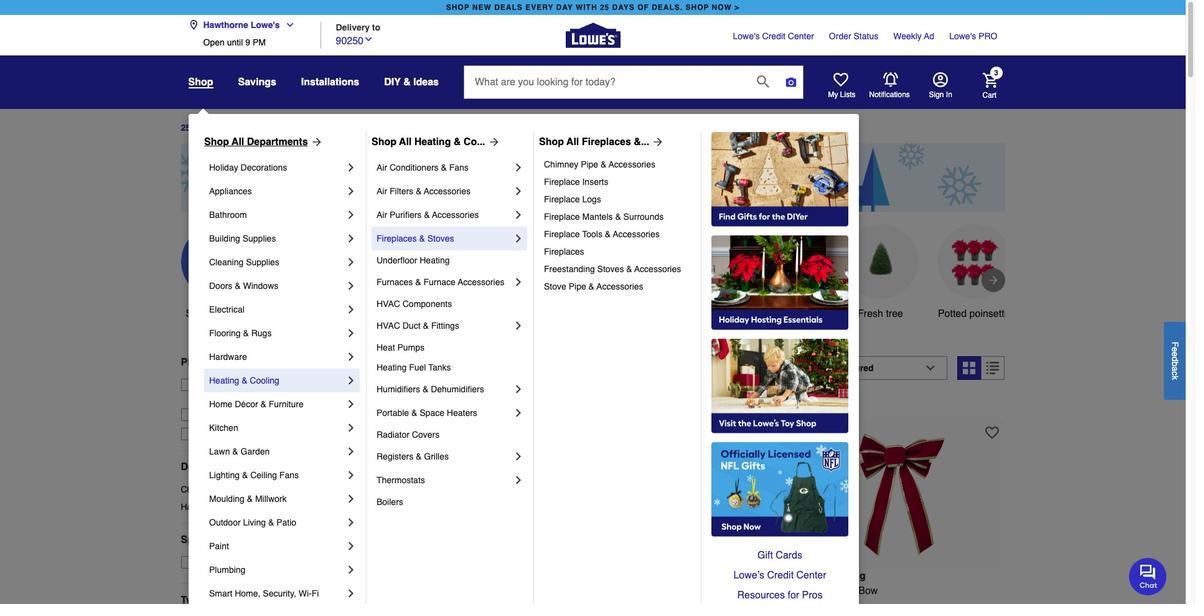 Task type: describe. For each thing, give the bounding box(es) containing it.
lowe's credit center
[[733, 31, 815, 41]]

décor
[[235, 399, 258, 409]]

accessories for air filters & accessories
[[424, 186, 471, 196]]

center for lowe's credit center
[[797, 570, 827, 581]]

fireplace logs link
[[544, 191, 693, 208]]

furnace
[[424, 277, 456, 287]]

& down products at bottom
[[423, 384, 429, 394]]

home,
[[235, 589, 261, 599]]

chevron right image for lawn & garden
[[345, 445, 358, 458]]

accessories for freestanding stoves & accessories
[[635, 264, 682, 274]]

pipe for chimney
[[581, 159, 599, 169]]

duct
[[403, 321, 421, 331]]

lowe's home improvement cart image
[[983, 73, 998, 88]]

christmas inside 100-count 20.62-ft multicolor incandescent plug-in christmas string lights
[[616, 600, 661, 604]]

accessories for fireplace tools & accessories
[[613, 229, 660, 239]]

products
[[395, 362, 452, 380]]

1 shop from the left
[[446, 3, 470, 12]]

accessories for air purifiers & accessories
[[432, 210, 479, 220]]

lowe's pro link
[[950, 30, 998, 42]]

25 days of deals. shop new deals every day. while supplies last. image
[[181, 143, 1006, 212]]

ft inside 'holiday living 100-count 20.62-ft white incandescent plug- in christmas string lights'
[[443, 585, 449, 596]]

& up store
[[216, 357, 224, 368]]

departments element
[[181, 461, 346, 473]]

holiday for holiday living 8.5-in w red bow
[[798, 570, 834, 581]]

heating & cooling link
[[209, 369, 345, 392]]

air conditioners & fans link
[[377, 156, 513, 179]]

chevron right image for air conditioners & fans
[[513, 161, 525, 174]]

stove
[[544, 282, 567, 291]]

living for count
[[405, 570, 434, 581]]

& up air filters & accessories link
[[441, 163, 447, 173]]

& right duct
[[423, 321, 429, 331]]

& down today
[[273, 392, 279, 402]]

humidifiers & dehumidifiers
[[377, 384, 484, 394]]

deals inside button
[[225, 308, 251, 319]]

chevron right image for moulding & millwork
[[345, 493, 358, 505]]

space
[[420, 408, 445, 418]]

0 vertical spatial delivery
[[336, 22, 370, 32]]

2 heart outline image from the left
[[986, 426, 1000, 439]]

hawthorne for hawthorne lowe's
[[203, 20, 248, 30]]

appliances link
[[209, 179, 345, 203]]

chevron right image for plumbing
[[345, 564, 358, 576]]

shop all departments link
[[204, 135, 323, 149]]

f
[[1171, 341, 1181, 347]]

freestanding
[[544, 264, 595, 274]]

fresh
[[858, 308, 884, 319]]

chevron right image for outdoor living & patio
[[345, 516, 358, 529]]

& left co...
[[454, 136, 461, 148]]

heating fuel tanks
[[377, 362, 451, 372]]

my lists
[[829, 90, 856, 99]]

shop button
[[188, 76, 213, 88]]

camera image
[[785, 76, 798, 88]]

resources for pros link
[[712, 585, 849, 604]]

supplies for cleaning supplies
[[246, 257, 280, 267]]

fresh tree
[[858, 308, 904, 319]]

heat
[[377, 343, 395, 353]]

chevron down image inside 90250 'button'
[[364, 34, 374, 44]]

decorations for christmas decorations
[[223, 484, 269, 494]]

doors & windows
[[209, 281, 279, 291]]

& left rugs
[[243, 328, 249, 338]]

heating inside underfloor heating link
[[420, 255, 450, 265]]

arrow right image inside shop all departments link
[[308, 136, 323, 148]]

in inside holiday living 8.5-in w red bow
[[815, 585, 823, 596]]

chevron right image for electrical
[[345, 303, 358, 316]]

air for air filters & accessories
[[377, 186, 387, 196]]

for
[[788, 590, 800, 601]]

fireplace tools & accessories
[[544, 229, 660, 239]]

fast delivery
[[200, 429, 250, 439]]

tools
[[583, 229, 603, 239]]

hanukkah
[[181, 502, 220, 512]]

1 e from the top
[[1171, 347, 1181, 352]]

count inside 'holiday living 100-count 20.62-ft white incandescent plug- in christmas string lights'
[[386, 585, 412, 596]]

heating fuel tanks link
[[377, 358, 525, 377]]

chevron right image for humidifiers & dehumidifiers
[[513, 383, 525, 395]]

underfloor heating
[[377, 255, 450, 265]]

fuel
[[409, 362, 426, 372]]

shop all deals
[[186, 308, 251, 319]]

mantels
[[583, 212, 613, 222]]

white inside white button
[[774, 308, 799, 319]]

hvac for hvac duct & fittings
[[377, 321, 400, 331]]

& left patio
[[268, 518, 274, 528]]

& up inserts
[[601, 159, 607, 169]]

fireplace for fireplace tools & accessories
[[544, 229, 580, 239]]

until
[[227, 37, 243, 47]]

hvac for hvac components
[[377, 299, 400, 309]]

& right store
[[242, 376, 248, 386]]

chat invite button image
[[1130, 557, 1168, 595]]

potted poinsettia
[[939, 308, 1013, 319]]

fireplaces & stoves
[[377, 234, 454, 244]]

chevron down image inside hawthorne lowe's button
[[280, 20, 295, 30]]

lighting
[[209, 470, 240, 480]]

compare for '1001813120' element
[[388, 399, 424, 409]]

20.62- inside 100-count 20.62-ft multicolor incandescent plug-in christmas string lights
[[631, 585, 660, 596]]

hvac duct & fittings
[[377, 321, 460, 331]]

gift cards link
[[712, 546, 849, 566]]

hawthorne lowe's & nearby stores button
[[200, 391, 335, 403]]

heat pumps link
[[377, 338, 525, 358]]

chevron right image for kitchen
[[345, 422, 358, 434]]

cleaning
[[209, 257, 244, 267]]

cooling
[[250, 376, 280, 386]]

chevron right image for fireplaces & stoves
[[513, 232, 525, 245]]

white button
[[749, 224, 824, 321]]

incandescent inside 100-count 20.62-ft multicolor incandescent plug-in christmas string lights
[[713, 585, 773, 596]]

thermostats
[[377, 475, 425, 485]]

boilers
[[377, 497, 403, 507]]

lowe's home improvement notification center image
[[883, 72, 898, 87]]

cart
[[983, 91, 997, 99]]

in inside 100-count 20.62-ft multicolor incandescent plug-in christmas string lights
[[605, 600, 614, 604]]

& left grilles at the bottom of the page
[[416, 452, 422, 462]]

sign
[[930, 90, 945, 99]]

notifications
[[870, 90, 910, 99]]

chevron right image for hardware
[[345, 351, 358, 363]]

1 horizontal spatial 25
[[600, 3, 610, 12]]

shop for shop all heating & co...
[[372, 136, 397, 148]]

& right tools
[[605, 229, 611, 239]]

departments inside departments element
[[181, 461, 242, 473]]

fireplace for fireplace mantels & surrounds
[[544, 212, 580, 222]]

shop all fireplaces &... link
[[539, 135, 665, 149]]

patio
[[277, 518, 297, 528]]

all for fireplaces
[[567, 136, 579, 148]]

chevron right image for portable & space heaters
[[513, 407, 525, 419]]

in inside 'holiday living 100-count 20.62-ft white incandescent plug- in christmas string lights'
[[366, 600, 374, 604]]

fi
[[312, 589, 319, 599]]

chevron right image for building supplies
[[345, 232, 358, 245]]

chevron right image for flooring & rugs
[[345, 327, 358, 339]]

2 vertical spatial delivery
[[219, 429, 250, 439]]

new
[[473, 3, 492, 12]]

windows
[[243, 281, 279, 291]]

appliances
[[209, 186, 252, 196]]

inserts
[[583, 177, 609, 187]]

lowe's pro
[[950, 31, 998, 41]]

1 heart outline image from the left
[[770, 426, 784, 439]]

living for in
[[837, 570, 866, 581]]

& down fireplace logs 'link'
[[616, 212, 621, 222]]

string inside 100-count 20.62-ft multicolor incandescent plug-in christmas string lights
[[664, 600, 690, 604]]

w
[[826, 585, 835, 596]]

christmas inside 'holiday living 100-count 20.62-ft white incandescent plug- in christmas string lights'
[[377, 600, 422, 604]]

1 vertical spatial arrow right image
[[987, 274, 1000, 286]]

hvac components
[[377, 299, 452, 309]]

lowe's home improvement account image
[[933, 72, 948, 87]]

on sale
[[203, 557, 235, 567]]

plumbing
[[209, 565, 246, 575]]

8.5-
[[798, 585, 815, 596]]

store
[[220, 380, 241, 390]]

lowe's left pro
[[950, 31, 977, 41]]

& right décor
[[261, 399, 266, 409]]

lawn
[[209, 447, 230, 457]]

outdoor living & patio link
[[209, 511, 345, 534]]

search image
[[757, 75, 770, 88]]

bathroom link
[[209, 203, 345, 227]]

arrow right image for shop all heating & co...
[[486, 136, 500, 148]]

grid view image
[[964, 362, 976, 374]]

shop for shop all departments
[[204, 136, 229, 148]]

registers & grilles
[[377, 452, 449, 462]]

0 horizontal spatial in
[[456, 362, 468, 380]]

1 vertical spatial pickup
[[243, 380, 269, 390]]

chevron right image for air filters & accessories
[[513, 185, 525, 197]]

2 shop from the left
[[686, 3, 710, 12]]

Search Query text field
[[465, 66, 747, 98]]

outdoor living & patio
[[209, 518, 297, 528]]

holiday living 100-count 20.62-ft white incandescent plug- in christmas string lights
[[366, 570, 565, 604]]

now
[[712, 3, 732, 12]]

k
[[1171, 375, 1181, 380]]

5013254527 element
[[798, 398, 856, 410]]

fireplaces for fireplaces
[[544, 247, 585, 257]]

1 horizontal spatial savings
[[485, 308, 520, 319]]

shop for shop all deals
[[186, 308, 209, 319]]

diy & ideas
[[384, 77, 439, 88]]

fans for lighting & ceiling fans
[[280, 470, 299, 480]]

lowe's home improvement logo image
[[566, 8, 621, 63]]

fireplace for fireplace logs
[[544, 194, 580, 204]]

1 horizontal spatial savings button
[[465, 224, 540, 321]]

lowe's inside "link"
[[733, 31, 760, 41]]

home
[[209, 399, 233, 409]]

furnaces & furnace accessories link
[[377, 270, 513, 294]]

location image
[[188, 20, 198, 30]]

shop for shop all fireplaces &...
[[539, 136, 564, 148]]

air purifiers & accessories link
[[377, 203, 513, 227]]

status
[[854, 31, 879, 41]]

0 vertical spatial savings button
[[238, 71, 276, 93]]

thermostats link
[[377, 468, 513, 492]]



Task type: locate. For each thing, give the bounding box(es) containing it.
chimney
[[544, 159, 579, 169]]

plug- inside 'holiday living 100-count 20.62-ft white incandescent plug- in christmas string lights'
[[542, 585, 565, 596]]

1 horizontal spatial in
[[605, 600, 614, 604]]

0 horizontal spatial compare
[[388, 399, 424, 409]]

heating down pickup & delivery on the bottom
[[209, 376, 239, 386]]

chevron down image
[[280, 20, 295, 30], [364, 34, 374, 44]]

0 horizontal spatial heart outline image
[[770, 426, 784, 439]]

hvac down furnaces
[[377, 299, 400, 309]]

holiday for holiday living 100-count 20.62-ft white incandescent plug- in christmas string lights
[[366, 570, 402, 581]]

0 vertical spatial shop
[[188, 77, 213, 88]]

flooring & rugs link
[[209, 321, 345, 345]]

0 vertical spatial fans
[[449, 163, 469, 173]]

25 right with
[[600, 3, 610, 12]]

all up the flooring
[[212, 308, 222, 319]]

0 horizontal spatial string
[[424, 600, 451, 604]]

all inside button
[[212, 308, 222, 319]]

2 hvac from the top
[[377, 321, 400, 331]]

credit inside "link"
[[763, 31, 786, 41]]

hardware
[[209, 352, 247, 362]]

accessories up hvac components link
[[458, 277, 505, 287]]

pickup up the hawthorne lowe's & nearby stores button
[[243, 380, 269, 390]]

0 vertical spatial 25
[[600, 3, 610, 12]]

0 vertical spatial hvac
[[377, 299, 400, 309]]

heaters
[[447, 408, 478, 418]]

25 left days
[[181, 123, 191, 133]]

198
[[366, 362, 391, 380]]

savings up 198 products in holiday decorations
[[485, 308, 520, 319]]

1 lights from the left
[[453, 600, 480, 604]]

0 vertical spatial stoves
[[428, 234, 454, 244]]

on
[[203, 557, 215, 567]]

of
[[638, 3, 649, 12]]

arrow right image for shop all fireplaces &...
[[650, 136, 665, 148]]

diy
[[384, 77, 401, 88]]

1 arrow right image from the left
[[486, 136, 500, 148]]

fireplace for fireplace inserts
[[544, 177, 580, 187]]

1 20.62- from the left
[[415, 585, 443, 596]]

2 shop from the left
[[372, 136, 397, 148]]

shop left new
[[446, 3, 470, 12]]

0 vertical spatial in
[[456, 362, 468, 380]]

flooring & rugs
[[209, 328, 272, 338]]

fans for air conditioners & fans
[[449, 163, 469, 173]]

fireplaces up chimney pipe & accessories
[[582, 136, 631, 148]]

compare inside 5013254527 element
[[821, 399, 856, 409]]

2 air from the top
[[377, 186, 387, 196]]

accessories for stove pipe & accessories
[[597, 282, 644, 291]]

1 horizontal spatial chevron down image
[[364, 34, 374, 44]]

decorations for holiday decorations
[[241, 163, 287, 173]]

accessories up air purifiers & accessories link
[[424, 186, 471, 196]]

delivery to
[[336, 22, 381, 32]]

1 horizontal spatial christmas
[[377, 600, 422, 604]]

1 horizontal spatial 100-
[[582, 585, 602, 596]]

lowe's down free store pickup today at:
[[244, 392, 271, 402]]

chevron right image for registers & grilles
[[513, 450, 525, 463]]

20.62- inside 'holiday living 100-count 20.62-ft white incandescent plug- in christmas string lights'
[[415, 585, 443, 596]]

electrical link
[[209, 298, 345, 321]]

sign in
[[930, 90, 953, 99]]

air filters & accessories
[[377, 186, 471, 196]]

2 horizontal spatial living
[[837, 570, 866, 581]]

accessories down freestanding stoves & accessories link
[[597, 282, 644, 291]]

living for patio
[[243, 518, 266, 528]]

1 horizontal spatial shop
[[686, 3, 710, 12]]

0 horizontal spatial departments
[[181, 461, 242, 473]]

0 horizontal spatial white
[[452, 585, 477, 596]]

all
[[232, 136, 244, 148], [399, 136, 412, 148], [567, 136, 579, 148], [212, 308, 222, 319]]

1 string from the left
[[424, 600, 451, 604]]

center left order
[[788, 31, 815, 41]]

& down freestanding stoves & accessories on the top
[[589, 282, 595, 291]]

0 horizontal spatial lights
[[453, 600, 480, 604]]

hawthorne up open until 9 pm
[[203, 20, 248, 30]]

1 air from the top
[[377, 163, 387, 173]]

3
[[995, 69, 999, 77]]

4 fireplace from the top
[[544, 229, 580, 239]]

100- inside 'holiday living 100-count 20.62-ft white incandescent plug- in christmas string lights'
[[366, 585, 386, 596]]

1 shop from the left
[[204, 136, 229, 148]]

accessories up fireplace inserts link
[[609, 159, 656, 169]]

accessories for furnaces & furnace accessories
[[458, 277, 505, 287]]

in left w
[[815, 585, 823, 596]]

open
[[203, 37, 225, 47]]

pros
[[803, 590, 823, 601]]

1 vertical spatial 25
[[181, 123, 191, 133]]

1 vertical spatial departments
[[181, 461, 242, 473]]

0 horizontal spatial plug-
[[542, 585, 565, 596]]

hawthorne
[[203, 20, 248, 30], [200, 392, 242, 402]]

1 horizontal spatial white
[[774, 308, 799, 319]]

shop inside shop all deals button
[[186, 308, 209, 319]]

e up b on the bottom right of the page
[[1171, 352, 1181, 356]]

ft inside 100-count 20.62-ft multicolor incandescent plug-in christmas string lights
[[660, 585, 665, 596]]

0 vertical spatial arrow right image
[[308, 136, 323, 148]]

humidifiers
[[377, 384, 420, 394]]

holiday decorations
[[209, 163, 287, 173]]

fireplace inside 'link'
[[544, 194, 580, 204]]

hanging decoration
[[668, 308, 715, 334]]

0 vertical spatial plug-
[[542, 585, 565, 596]]

2 vertical spatial fireplaces
[[544, 247, 585, 257]]

1 vertical spatial deals
[[225, 308, 251, 319]]

3 air from the top
[[377, 210, 387, 220]]

center inside "link"
[[788, 31, 815, 41]]

2 string from the left
[[664, 600, 690, 604]]

center up 8.5-
[[797, 570, 827, 581]]

arrow right image inside shop all fireplaces &... link
[[650, 136, 665, 148]]

supplies up windows at left
[[246, 257, 280, 267]]

air for air purifiers & accessories
[[377, 210, 387, 220]]

0 horizontal spatial 25
[[181, 123, 191, 133]]

1 vertical spatial supplies
[[246, 257, 280, 267]]

1 vertical spatial plug-
[[582, 600, 605, 604]]

string inside 'holiday living 100-count 20.62-ft white incandescent plug- in christmas string lights'
[[424, 600, 451, 604]]

0 vertical spatial deals
[[227, 123, 250, 133]]

list view image
[[987, 362, 1000, 374]]

smart home, security, wi-fi link
[[209, 582, 345, 604]]

shop up conditioners
[[372, 136, 397, 148]]

dehumidifiers
[[431, 384, 484, 394]]

shop up "chimney"
[[539, 136, 564, 148]]

savings button down pm
[[238, 71, 276, 93]]

chevron right image for thermostats
[[513, 474, 525, 486]]

& right doors
[[235, 281, 241, 291]]

1 vertical spatial delivery
[[226, 357, 265, 368]]

0 vertical spatial supplies
[[243, 234, 276, 244]]

1 vertical spatial air
[[377, 186, 387, 196]]

hvac inside hvac duct & fittings link
[[377, 321, 400, 331]]

smart home, security, wi-fi
[[209, 589, 319, 599]]

1 vertical spatial savings
[[485, 308, 520, 319]]

departments down the "lawn"
[[181, 461, 242, 473]]

wi-
[[299, 589, 312, 599]]

pickup up free
[[181, 357, 214, 368]]

ad
[[925, 31, 935, 41]]

diy & ideas button
[[384, 71, 439, 93]]

supplies up cleaning supplies
[[243, 234, 276, 244]]

1 vertical spatial savings button
[[465, 224, 540, 321]]

deals up flooring & rugs
[[225, 308, 251, 319]]

0 vertical spatial pickup
[[181, 357, 214, 368]]

& down fireplaces link at top
[[627, 264, 633, 274]]

fans up air filters & accessories link
[[449, 163, 469, 173]]

1 count from the left
[[386, 585, 412, 596]]

2 arrow right image from the left
[[650, 136, 665, 148]]

0 horizontal spatial 20.62-
[[415, 585, 443, 596]]

heating & cooling
[[209, 376, 280, 386]]

doors
[[209, 281, 233, 291]]

None search field
[[464, 65, 804, 110]]

air left filters
[[377, 186, 387, 196]]

hawthorne for hawthorne lowe's & nearby stores
[[200, 392, 242, 402]]

chevron right image for doors & windows
[[345, 280, 358, 292]]

2 incandescent from the left
[[713, 585, 773, 596]]

delivery up heating & cooling
[[226, 357, 265, 368]]

air purifiers & accessories
[[377, 210, 479, 220]]

officially licensed n f l gifts. shop now. image
[[712, 442, 849, 537]]

credit up "resources for pros" link
[[768, 570, 794, 581]]

0 vertical spatial white
[[774, 308, 799, 319]]

hanukkah decorations link
[[181, 501, 346, 513]]

0 vertical spatial fireplaces
[[582, 136, 631, 148]]

conditioners
[[390, 163, 439, 173]]

fireplace down fireplace inserts
[[544, 194, 580, 204]]

heating inside heating & cooling "link"
[[209, 376, 239, 386]]

resources
[[738, 590, 785, 601]]

0 vertical spatial pipe
[[581, 159, 599, 169]]

accessories up the fireplaces & stoves link
[[432, 210, 479, 220]]

humidifiers & dehumidifiers link
[[377, 377, 513, 401]]

2 compare from the left
[[821, 399, 856, 409]]

0 horizontal spatial savings
[[238, 77, 276, 88]]

chevron right image for holiday decorations
[[345, 161, 358, 174]]

lights inside 'holiday living 100-count 20.62-ft white incandescent plug- in christmas string lights'
[[453, 600, 480, 604]]

0 horizontal spatial arrow right image
[[308, 136, 323, 148]]

visit the lowe's toy shop. image
[[712, 339, 849, 433]]

lawn & garden link
[[209, 440, 345, 463]]

fans
[[449, 163, 469, 173], [280, 470, 299, 480]]

portable & space heaters
[[377, 408, 478, 418]]

air conditioners & fans
[[377, 163, 469, 173]]

fans right ceiling
[[280, 470, 299, 480]]

0 vertical spatial savings
[[238, 77, 276, 88]]

pipe up inserts
[[581, 159, 599, 169]]

1 horizontal spatial in
[[815, 585, 823, 596]]

radiator
[[377, 430, 410, 440]]

0 horizontal spatial shop
[[446, 3, 470, 12]]

1 horizontal spatial string
[[664, 600, 690, 604]]

fireplaces up underfloor
[[377, 234, 417, 244]]

stoves up stove pipe & accessories link
[[598, 264, 624, 274]]

1 vertical spatial white
[[452, 585, 477, 596]]

1 horizontal spatial fans
[[449, 163, 469, 173]]

lawn & garden
[[209, 447, 270, 457]]

fireplace left tools
[[544, 229, 580, 239]]

2 e from the top
[[1171, 352, 1181, 356]]

shop left now
[[686, 3, 710, 12]]

arrow right image inside shop all heating & co... link
[[486, 136, 500, 148]]

hvac inside hvac components link
[[377, 299, 400, 309]]

air left purifiers
[[377, 210, 387, 220]]

2 20.62- from the left
[[631, 585, 660, 596]]

filters
[[390, 186, 414, 196]]

decorations for hanukkah decorations
[[223, 502, 269, 512]]

pro
[[979, 31, 998, 41]]

1 incandescent from the left
[[480, 585, 539, 596]]

lowe's down >
[[733, 31, 760, 41]]

shop left "electrical" at left bottom
[[186, 308, 209, 319]]

0 horizontal spatial pickup
[[181, 357, 214, 368]]

1 horizontal spatial departments
[[247, 136, 308, 148]]

arrow right image up poinsettia
[[987, 274, 1000, 286]]

chevron right image for cleaning supplies
[[345, 256, 358, 268]]

hawthorne down store
[[200, 392, 242, 402]]

25
[[600, 3, 610, 12], [181, 123, 191, 133]]

1 horizontal spatial living
[[405, 570, 434, 581]]

2 ft from the left
[[660, 585, 665, 596]]

arrow right image up holiday decorations link
[[308, 136, 323, 148]]

0 vertical spatial departments
[[247, 136, 308, 148]]

shop down 25 days of deals link
[[204, 136, 229, 148]]

fast
[[200, 429, 217, 439]]

3 fireplace from the top
[[544, 212, 580, 222]]

1 horizontal spatial stoves
[[598, 264, 624, 274]]

flooring
[[209, 328, 241, 338]]

boilers link
[[377, 492, 525, 512]]

1 vertical spatial shop
[[186, 308, 209, 319]]

hanging
[[673, 308, 710, 319]]

& right the "lawn"
[[233, 447, 238, 457]]

living inside 'holiday living 100-count 20.62-ft white incandescent plug- in christmas string lights'
[[405, 570, 434, 581]]

2 horizontal spatial shop
[[539, 136, 564, 148]]

shop new deals every day with 25 days of deals. shop now >
[[446, 3, 740, 12]]

0 horizontal spatial count
[[386, 585, 412, 596]]

0 vertical spatial hawthorne
[[203, 20, 248, 30]]

chevron right image for air purifiers & accessories
[[513, 209, 525, 221]]

lowe's credit center
[[734, 570, 827, 581]]

2 horizontal spatial christmas
[[616, 600, 661, 604]]

0 horizontal spatial chevron down image
[[280, 20, 295, 30]]

e up "d"
[[1171, 347, 1181, 352]]

shop all heating & co...
[[372, 136, 486, 148]]

1 ft from the left
[[443, 585, 449, 596]]

savings down pm
[[238, 77, 276, 88]]

& left space
[[412, 408, 418, 418]]

potted poinsettia button
[[938, 224, 1013, 321]]

chevron right image for paint
[[345, 540, 358, 552]]

surrounds
[[624, 212, 664, 222]]

accessories for chimney pipe & accessories
[[609, 159, 656, 169]]

holiday for holiday decorations
[[209, 163, 238, 173]]

chevron right image for heating & cooling
[[345, 374, 358, 387]]

deals right of
[[227, 123, 250, 133]]

fireplace down fireplace logs
[[544, 212, 580, 222]]

chevron right image for lighting & ceiling fans
[[345, 469, 358, 481]]

0 horizontal spatial in
[[366, 600, 374, 604]]

center for lowe's credit center
[[788, 31, 815, 41]]

fireplaces link
[[544, 243, 693, 260]]

departments up holiday decorations link
[[247, 136, 308, 148]]

1 horizontal spatial plug-
[[582, 600, 605, 604]]

holiday inside holiday living 8.5-in w red bow
[[798, 570, 834, 581]]

paint link
[[209, 534, 345, 558]]

0 horizontal spatial stoves
[[428, 234, 454, 244]]

3 shop from the left
[[539, 136, 564, 148]]

installations button
[[301, 71, 360, 93]]

2 horizontal spatial in
[[947, 90, 953, 99]]

heating up air conditioners & fans
[[415, 136, 451, 148]]

find gifts for the diyer. image
[[712, 132, 849, 227]]

pipe for stove
[[569, 282, 587, 291]]

in inside sign in button
[[947, 90, 953, 99]]

cards
[[776, 550, 803, 561]]

1 vertical spatial credit
[[768, 570, 794, 581]]

paint
[[209, 541, 229, 551]]

1 compare from the left
[[388, 399, 424, 409]]

compare for 5013254527 element
[[821, 399, 856, 409]]

1 hvac from the top
[[377, 299, 400, 309]]

kitchen
[[209, 423, 238, 433]]

free
[[200, 380, 218, 390]]

1 vertical spatial hawthorne
[[200, 392, 242, 402]]

all down 25 days of deals link
[[232, 136, 244, 148]]

accessories down fireplaces link at top
[[635, 264, 682, 274]]

chevron right image for hvac duct & fittings
[[513, 320, 525, 332]]

all up conditioners
[[399, 136, 412, 148]]

pipe down freestanding
[[569, 282, 587, 291]]

& up underfloor heating
[[419, 234, 425, 244]]

0 horizontal spatial shop
[[204, 136, 229, 148]]

0 horizontal spatial incandescent
[[480, 585, 539, 596]]

0 horizontal spatial arrow right image
[[486, 136, 500, 148]]

arrow right image
[[486, 136, 500, 148], [650, 136, 665, 148]]

& left millwork
[[247, 494, 253, 504]]

supplies for building supplies
[[243, 234, 276, 244]]

0 horizontal spatial savings button
[[238, 71, 276, 93]]

credit for lowe's
[[763, 31, 786, 41]]

holiday inside 'holiday living 100-count 20.62-ft white incandescent plug- in christmas string lights'
[[366, 570, 402, 581]]

all up "chimney"
[[567, 136, 579, 148]]

doors & windows link
[[209, 274, 345, 298]]

1 vertical spatial pipe
[[569, 282, 587, 291]]

of
[[216, 123, 225, 133]]

freestanding stoves & accessories link
[[544, 260, 693, 278]]

delivery up lawn & garden
[[219, 429, 250, 439]]

100- inside 100-count 20.62-ft multicolor incandescent plug-in christmas string lights
[[582, 585, 602, 596]]

1 vertical spatial hvac
[[377, 321, 400, 331]]

count inside 100-count 20.62-ft multicolor incandescent plug-in christmas string lights
[[602, 585, 628, 596]]

compare inside '1001813120' element
[[388, 399, 424, 409]]

100-count 20.62-ft multicolor incandescent plug-in christmas string lights link
[[582, 570, 789, 604]]

all for heating
[[399, 136, 412, 148]]

& right filters
[[416, 186, 422, 196]]

plug- inside 100-count 20.62-ft multicolor incandescent plug-in christmas string lights
[[582, 600, 605, 604]]

holiday hosting essentials. image
[[712, 235, 849, 330]]

heating up the furnace
[[420, 255, 450, 265]]

all for deals
[[212, 308, 222, 319]]

lists
[[841, 90, 856, 99]]

chevron right image for smart home, security, wi-fi
[[345, 587, 358, 600]]

arrow right image up air conditioners & fans link
[[486, 136, 500, 148]]

>
[[735, 3, 740, 12]]

0 horizontal spatial 100-
[[366, 585, 386, 596]]

chevron right image for home décor & furniture
[[345, 398, 358, 410]]

& right diy
[[404, 77, 411, 88]]

fireplace inserts
[[544, 177, 609, 187]]

accessories down surrounds
[[613, 229, 660, 239]]

credit up search icon
[[763, 31, 786, 41]]

fireplaces up freestanding
[[544, 247, 585, 257]]

1 vertical spatial fireplaces
[[377, 234, 417, 244]]

air filters & accessories link
[[377, 179, 513, 203]]

0 vertical spatial credit
[[763, 31, 786, 41]]

0 vertical spatial air
[[377, 163, 387, 173]]

1 fireplace from the top
[[544, 177, 580, 187]]

lowe's up pm
[[251, 20, 280, 30]]

holiday
[[209, 163, 238, 173], [472, 362, 526, 380], [366, 570, 402, 581], [798, 570, 834, 581]]

1 horizontal spatial ft
[[660, 585, 665, 596]]

2 100- from the left
[[582, 585, 602, 596]]

stoves up underfloor heating link
[[428, 234, 454, 244]]

living inside holiday living 8.5-in w red bow
[[837, 570, 866, 581]]

all for departments
[[232, 136, 244, 148]]

heart outline image
[[770, 426, 784, 439], [986, 426, 1000, 439]]

1 horizontal spatial compare
[[821, 399, 856, 409]]

delivery up 90250
[[336, 22, 370, 32]]

savings button left stove
[[465, 224, 540, 321]]

heating inside heating fuel tanks link
[[377, 362, 407, 372]]

fireplace down "chimney"
[[544, 177, 580, 187]]

special offers
[[181, 534, 248, 545]]

2 lights from the left
[[693, 600, 719, 604]]

0 horizontal spatial ft
[[443, 585, 449, 596]]

hvac duct & fittings link
[[377, 314, 513, 338]]

0 vertical spatial center
[[788, 31, 815, 41]]

1 horizontal spatial arrow right image
[[650, 136, 665, 148]]

incandescent inside 'holiday living 100-count 20.62-ft white incandescent plug- in christmas string lights'
[[480, 585, 539, 596]]

air for air conditioners & fans
[[377, 163, 387, 173]]

string
[[424, 600, 451, 604], [664, 600, 690, 604]]

departments inside shop all departments link
[[247, 136, 308, 148]]

2 vertical spatial air
[[377, 210, 387, 220]]

2 count from the left
[[602, 585, 628, 596]]

1 vertical spatial in
[[815, 585, 823, 596]]

1 vertical spatial center
[[797, 570, 827, 581]]

0 horizontal spatial fans
[[280, 470, 299, 480]]

shop all deals button
[[181, 224, 256, 321]]

lowe's home improvement lists image
[[834, 72, 849, 87]]

chevron right image for bathroom
[[345, 209, 358, 221]]

1 horizontal spatial count
[[602, 585, 628, 596]]

deals
[[227, 123, 250, 133], [225, 308, 251, 319]]

heating down heat
[[377, 362, 407, 372]]

radiator covers
[[377, 430, 440, 440]]

underfloor
[[377, 255, 418, 265]]

0 horizontal spatial living
[[243, 518, 266, 528]]

white inside 'holiday living 100-count 20.62-ft white incandescent plug- in christmas string lights'
[[452, 585, 477, 596]]

in up the dehumidifiers
[[456, 362, 468, 380]]

chevron right image for furnaces & furnace accessories
[[513, 276, 525, 288]]

moulding & millwork link
[[209, 487, 345, 511]]

1 horizontal spatial 20.62-
[[631, 585, 660, 596]]

air left conditioners
[[377, 163, 387, 173]]

1 horizontal spatial heart outline image
[[986, 426, 1000, 439]]

shop for shop
[[188, 77, 213, 88]]

lights inside 100-count 20.62-ft multicolor incandescent plug-in christmas string lights
[[693, 600, 719, 604]]

chevron right image
[[345, 161, 358, 174], [513, 161, 525, 174], [513, 185, 525, 197], [345, 209, 358, 221], [513, 209, 525, 221], [345, 232, 358, 245], [345, 256, 358, 268], [513, 276, 525, 288], [513, 320, 525, 332], [345, 327, 358, 339], [345, 351, 358, 363], [345, 374, 358, 387], [513, 383, 525, 395], [513, 407, 525, 419], [345, 422, 358, 434], [345, 493, 358, 505], [345, 564, 358, 576]]

hanukkah decorations
[[181, 502, 269, 512]]

1 horizontal spatial pickup
[[243, 380, 269, 390]]

stove pipe & accessories
[[544, 282, 644, 291]]

arrow right image up chimney pipe & accessories link
[[650, 136, 665, 148]]

0 horizontal spatial christmas
[[181, 484, 220, 494]]

holiday decorations link
[[209, 156, 345, 179]]

1 100- from the left
[[366, 585, 386, 596]]

& right purifiers
[[424, 210, 430, 220]]

1 vertical spatial chevron down image
[[364, 34, 374, 44]]

heating inside shop all heating & co... link
[[415, 136, 451, 148]]

& left the furnace
[[416, 277, 421, 287]]

1 vertical spatial stoves
[[598, 264, 624, 274]]

1 vertical spatial fans
[[280, 470, 299, 480]]

fireplaces for fireplaces & stoves
[[377, 234, 417, 244]]

chevron right image
[[345, 185, 358, 197], [513, 232, 525, 245], [345, 280, 358, 292], [345, 303, 358, 316], [345, 398, 358, 410], [345, 445, 358, 458], [513, 450, 525, 463], [345, 469, 358, 481], [513, 474, 525, 486], [345, 516, 358, 529], [345, 540, 358, 552], [345, 587, 358, 600]]

& left ceiling
[[242, 470, 248, 480]]

lowe's
[[734, 570, 765, 581]]

shop down open in the left of the page
[[188, 77, 213, 88]]

chevron right image for appliances
[[345, 185, 358, 197]]

1001813120 element
[[366, 398, 424, 410]]

2 fireplace from the top
[[544, 194, 580, 204]]

arrow right image
[[308, 136, 323, 148], [987, 274, 1000, 286]]

christmas decorations link
[[181, 483, 346, 496]]

0 vertical spatial chevron down image
[[280, 20, 295, 30]]

1 horizontal spatial lights
[[693, 600, 719, 604]]

credit for lowe's
[[768, 570, 794, 581]]



Task type: vqa. For each thing, say whether or not it's contained in the screenshot.
$ in the the $ 39 .49
no



